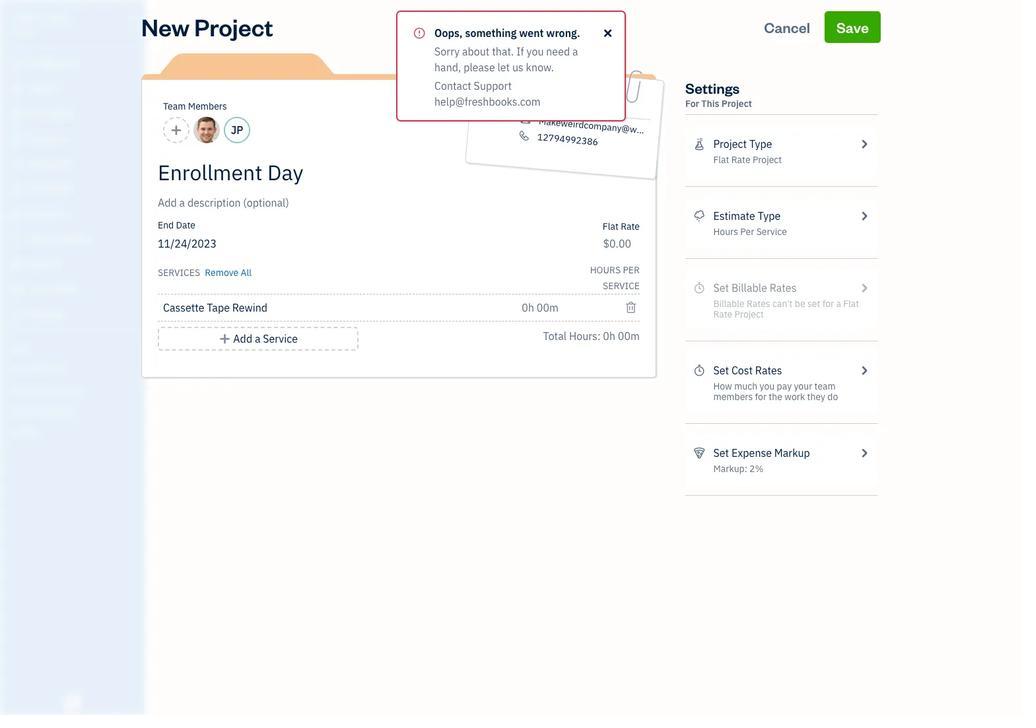 Task type: describe. For each thing, give the bounding box(es) containing it.
for
[[686, 98, 700, 110]]

let
[[498, 61, 510, 74]]

owner
[[11, 26, 35, 36]]

contact
[[435, 79, 472, 92]]

estimate image
[[9, 108, 24, 121]]

service for hours per service
[[757, 226, 787, 238]]

freshbooks image
[[62, 694, 83, 710]]

plus image
[[219, 331, 231, 347]]

date
[[176, 219, 196, 231]]

flat rate project
[[714, 154, 782, 166]]

know.
[[526, 61, 554, 74]]

pay
[[777, 381, 792, 392]]

apps image
[[10, 342, 141, 353]]

jp
[[231, 124, 243, 137]]

type for estimate type
[[758, 209, 781, 223]]

total hours: 0h 00m
[[543, 330, 640, 343]]

add a service
[[233, 332, 298, 346]]

12794992386
[[537, 131, 599, 148]]

expense image
[[9, 183, 24, 196]]

remove project service image
[[625, 300, 638, 316]]

you inside how much you pay your team members for the work they do
[[760, 381, 775, 392]]

client image
[[9, 83, 24, 96]]

timetracking image
[[694, 363, 706, 379]]

flat for flat rate
[[603, 221, 619, 233]]

main element
[[0, 0, 178, 716]]

oops, something went wrong. sorry about that. if you need a hand, please let us know. contact support help@freshbooks.com
[[435, 26, 581, 108]]

add a service button
[[158, 327, 359, 351]]

cancel
[[765, 18, 811, 36]]

cassette tape rewind
[[163, 301, 268, 314]]

dashboard image
[[9, 57, 24, 71]]

set for set expense markup
[[714, 447, 729, 460]]

phone image
[[518, 130, 532, 142]]

hours:
[[569, 330, 601, 343]]

a inside button
[[255, 332, 261, 346]]

hours per service
[[714, 226, 787, 238]]

members
[[188, 100, 227, 112]]

cassette
[[163, 301, 205, 314]]

something
[[465, 26, 517, 40]]

you inside oops, something went wrong. sorry about that. if you need a hand, please let us know. contact support help@freshbooks.com
[[527, 45, 544, 58]]

went
[[519, 26, 544, 40]]

flat for flat rate project
[[714, 154, 730, 166]]

a inside oops, something went wrong. sorry about that. if you need a hand, please let us know. contact support help@freshbooks.com
[[573, 45, 578, 58]]

00m
[[618, 330, 640, 343]]

type for project type
[[750, 137, 773, 151]]

team members
[[163, 100, 227, 112]]

hours for estimate type
[[714, 226, 739, 238]]

projects image
[[694, 136, 706, 152]]

project type
[[714, 137, 773, 151]]

cost
[[732, 364, 753, 377]]

rate for flat rate project
[[732, 154, 751, 166]]

how
[[714, 381, 733, 392]]

Project Description text field
[[158, 195, 521, 211]]

project image
[[9, 208, 24, 221]]

work
[[785, 391, 806, 403]]

us
[[513, 61, 524, 74]]

how much you pay your team members for the work they do
[[714, 381, 839, 403]]

settings for this project
[[686, 79, 753, 110]]

add team member image
[[170, 122, 182, 138]]

your
[[794, 381, 813, 392]]

chevronright image for estimate type
[[859, 208, 871, 224]]

Amount (USD) text field
[[603, 237, 632, 250]]

estimate type
[[714, 209, 781, 223]]

cancel button
[[753, 11, 823, 43]]

money image
[[9, 258, 24, 272]]

chevronright image for project type
[[859, 136, 871, 152]]

markup: 2%
[[714, 463, 764, 475]]

all
[[241, 267, 252, 279]]

team members image
[[10, 363, 141, 374]]

makeweirdcompany@weird.co
[[539, 115, 666, 138]]

for
[[756, 391, 767, 403]]

timer image
[[9, 233, 24, 246]]

add
[[233, 332, 253, 346]]

errorcircle image
[[414, 25, 426, 41]]

markup
[[775, 447, 811, 460]]

End date in  format text field
[[158, 237, 399, 250]]

remove
[[205, 267, 239, 279]]

team
[[815, 381, 836, 392]]



Task type: locate. For each thing, give the bounding box(es) containing it.
service
[[603, 280, 640, 292]]

about
[[462, 45, 490, 58]]

flat down project type
[[714, 154, 730, 166]]

0 vertical spatial rate
[[732, 154, 751, 166]]

turtle inc owner
[[11, 12, 70, 36]]

1 chevronright image from the top
[[859, 136, 871, 152]]

close image
[[602, 25, 614, 41]]

0 horizontal spatial rate
[[621, 221, 640, 233]]

a right need
[[573, 45, 578, 58]]

service for add a service
[[263, 332, 298, 346]]

chevronright image for set expense markup
[[859, 445, 871, 461]]

1 vertical spatial a
[[255, 332, 261, 346]]

that.
[[492, 45, 514, 58]]

0h
[[603, 330, 616, 343]]

per
[[623, 264, 640, 276]]

service right add
[[263, 332, 298, 346]]

remove all button
[[202, 262, 252, 281]]

hours down estimate
[[714, 226, 739, 238]]

need
[[547, 45, 570, 58]]

1 horizontal spatial rate
[[732, 154, 751, 166]]

inc
[[51, 12, 70, 25]]

team
[[163, 100, 186, 112]]

set
[[714, 364, 729, 377], [714, 447, 729, 460]]

0 horizontal spatial hours
[[590, 264, 621, 276]]

2 chevronright image from the top
[[859, 208, 871, 224]]

services remove all
[[158, 267, 252, 279]]

1 vertical spatial set
[[714, 447, 729, 460]]

oops,
[[435, 26, 463, 40]]

rate
[[732, 154, 751, 166], [621, 221, 640, 233]]

a right add
[[255, 332, 261, 346]]

1 vertical spatial you
[[760, 381, 775, 392]]

0h 00m text field
[[522, 301, 560, 314]]

3 chevronright image from the top
[[859, 363, 871, 379]]

estimates image
[[694, 208, 706, 224]]

you
[[527, 45, 544, 58], [760, 381, 775, 392]]

flat up amount (usd) text box
[[603, 221, 619, 233]]

the
[[769, 391, 783, 403]]

project inside settings for this project
[[722, 98, 753, 110]]

rate down project type
[[732, 154, 751, 166]]

flat
[[714, 154, 730, 166], [603, 221, 619, 233]]

1 horizontal spatial a
[[573, 45, 578, 58]]

save button
[[825, 11, 881, 43]]

sorry
[[435, 45, 460, 58]]

project
[[194, 11, 273, 42], [722, 98, 753, 110], [714, 137, 747, 151], [753, 154, 782, 166]]

0 vertical spatial set
[[714, 364, 729, 377]]

new
[[141, 11, 190, 42]]

total
[[543, 330, 567, 343]]

new project
[[141, 11, 273, 42]]

tape
[[207, 301, 230, 314]]

invoice image
[[9, 133, 24, 146]]

status
[[0, 11, 1023, 122]]

Project Name text field
[[158, 159, 521, 186]]

settings image
[[10, 427, 141, 437]]

0 horizontal spatial flat
[[603, 221, 619, 233]]

please
[[464, 61, 495, 74]]

0 horizontal spatial service
[[263, 332, 298, 346]]

if
[[517, 45, 524, 58]]

set for set cost rates
[[714, 364, 729, 377]]

0 horizontal spatial you
[[527, 45, 544, 58]]

expenses image
[[694, 445, 706, 461]]

1 horizontal spatial service
[[757, 226, 787, 238]]

rewind
[[232, 301, 268, 314]]

1 vertical spatial hours
[[590, 264, 621, 276]]

report image
[[9, 309, 24, 322]]

chevronright image
[[859, 136, 871, 152], [859, 208, 871, 224], [859, 363, 871, 379], [859, 445, 871, 461]]

1 vertical spatial type
[[758, 209, 781, 223]]

help@freshbooks.com
[[435, 95, 541, 108]]

markup:
[[714, 463, 748, 475]]

per
[[741, 226, 755, 238]]

turtle
[[11, 12, 48, 25]]

set up how
[[714, 364, 729, 377]]

estimate
[[714, 209, 756, 223]]

service right per
[[757, 226, 787, 238]]

a
[[573, 45, 578, 58], [255, 332, 261, 346]]

settings
[[686, 79, 740, 97]]

1 vertical spatial service
[[263, 332, 298, 346]]

hours inside hours per service
[[590, 264, 621, 276]]

2%
[[750, 463, 764, 475]]

set expense markup
[[714, 447, 811, 460]]

set up markup:
[[714, 447, 729, 460]]

4 chevronright image from the top
[[859, 445, 871, 461]]

0 vertical spatial hours
[[714, 226, 739, 238]]

service
[[757, 226, 787, 238], [263, 332, 298, 346]]

save
[[837, 18, 869, 36]]

hours up service
[[590, 264, 621, 276]]

type up flat rate project
[[750, 137, 773, 151]]

1 horizontal spatial hours
[[714, 226, 739, 238]]

1 horizontal spatial you
[[760, 381, 775, 392]]

hours for services
[[590, 264, 621, 276]]

they
[[808, 391, 826, 403]]

status containing oops, something went wrong.
[[0, 11, 1023, 122]]

end
[[158, 219, 174, 231]]

end date
[[158, 219, 196, 231]]

you right if
[[527, 45, 544, 58]]

0 vertical spatial a
[[573, 45, 578, 58]]

2 set from the top
[[714, 447, 729, 460]]

set cost rates
[[714, 364, 783, 377]]

services
[[158, 267, 200, 279]]

you down rates
[[760, 381, 775, 392]]

1 set from the top
[[714, 364, 729, 377]]

0 vertical spatial type
[[750, 137, 773, 151]]

1 horizontal spatial flat
[[714, 154, 730, 166]]

much
[[735, 381, 758, 392]]

type
[[750, 137, 773, 151], [758, 209, 781, 223]]

0 vertical spatial you
[[527, 45, 544, 58]]

1 vertical spatial flat
[[603, 221, 619, 233]]

rate for flat rate
[[621, 221, 640, 233]]

payment image
[[9, 158, 24, 171]]

rates
[[756, 364, 783, 377]]

hours
[[714, 226, 739, 238], [590, 264, 621, 276]]

expense
[[732, 447, 772, 460]]

support
[[474, 79, 512, 92]]

wrong.
[[547, 26, 581, 40]]

chevronright image for set cost rates
[[859, 363, 871, 379]]

help@freshbooks.com link
[[435, 95, 541, 108]]

members
[[714, 391, 753, 403]]

service inside button
[[263, 332, 298, 346]]

0 vertical spatial service
[[757, 226, 787, 238]]

hours per service
[[590, 264, 640, 292]]

1 vertical spatial rate
[[621, 221, 640, 233]]

hand,
[[435, 61, 461, 74]]

this
[[702, 98, 720, 110]]

items and services image
[[10, 385, 141, 395]]

chart image
[[9, 283, 24, 297]]

rate up amount (usd) text box
[[621, 221, 640, 233]]

bank connections image
[[10, 406, 141, 416]]

type up hours per service
[[758, 209, 781, 223]]

0 horizontal spatial a
[[255, 332, 261, 346]]

0 vertical spatial flat
[[714, 154, 730, 166]]

flat rate
[[603, 221, 640, 233]]

do
[[828, 391, 839, 403]]



Task type: vqa. For each thing, say whether or not it's contained in the screenshot.


